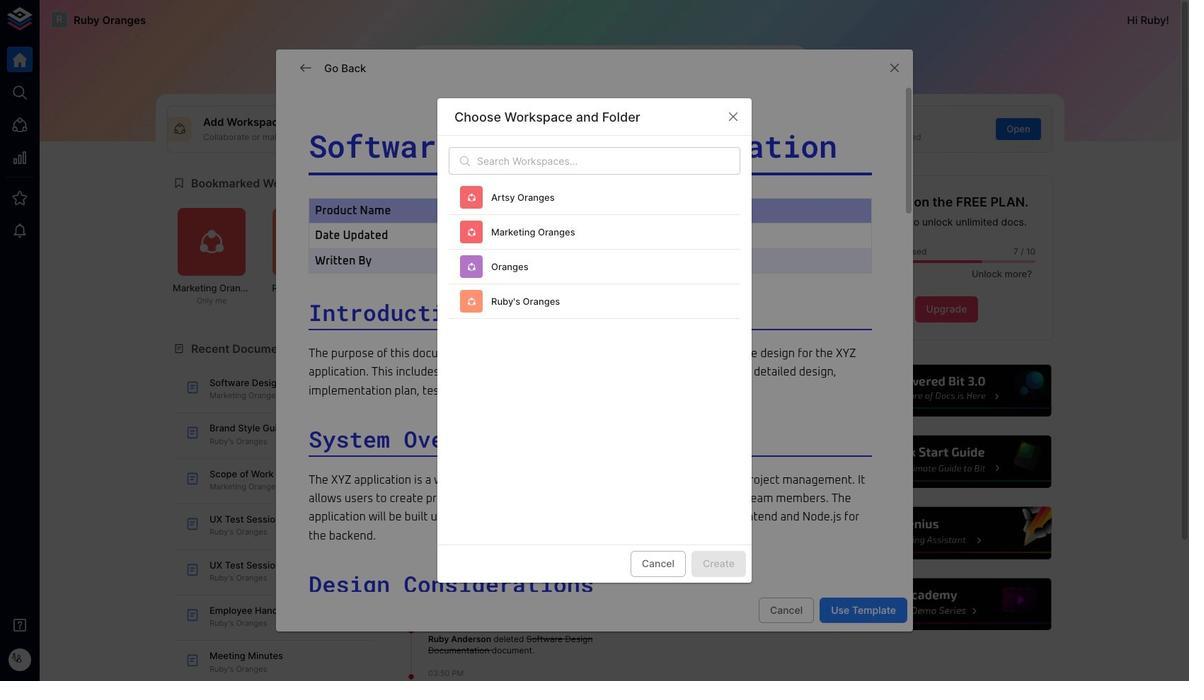 Task type: locate. For each thing, give the bounding box(es) containing it.
4 help image from the top
[[840, 577, 1053, 633]]

help image
[[840, 363, 1053, 419], [840, 434, 1053, 490], [840, 506, 1053, 562], [840, 577, 1053, 633]]

dialog
[[276, 50, 913, 682], [437, 99, 752, 583]]

3 help image from the top
[[840, 506, 1053, 562]]



Task type: describe. For each thing, give the bounding box(es) containing it.
2 help image from the top
[[840, 434, 1053, 490]]

1 help image from the top
[[840, 363, 1053, 419]]

Search Workspaces... text field
[[477, 147, 740, 175]]



Task type: vqa. For each thing, say whether or not it's contained in the screenshot.
the Remove Bookmark image
no



